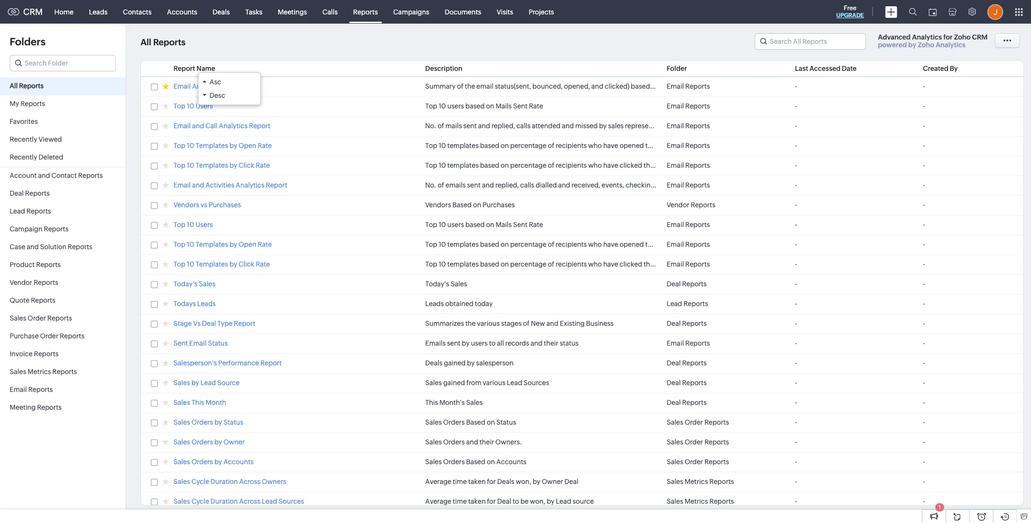 Task type: locate. For each thing, give the bounding box(es) containing it.
for for by
[[487, 498, 496, 506]]

calls for dialled
[[520, 182, 534, 189]]

vendors vs purchases
[[174, 201, 241, 209]]

1 top 10 templates by click rate from the top
[[174, 162, 270, 170]]

templates up today's sales link
[[196, 261, 228, 269]]

0 vertical spatial lead reports
[[10, 208, 51, 215]]

accounts up "sales cycle duration across owners"
[[223, 459, 254, 467]]

report for stage vs deal type report
[[234, 320, 255, 328]]

favorites
[[10, 118, 38, 126]]

advanced
[[878, 33, 911, 41]]

0 horizontal spatial leads
[[89, 8, 108, 16]]

1 vertical spatial across
[[239, 498, 260, 506]]

deals up average time taken for deal to be won, by lead source
[[497, 479, 514, 486]]

templates down vendors vs purchases 'link'
[[196, 241, 228, 249]]

various down salesperson
[[483, 380, 505, 387]]

recently for recently deleted
[[10, 154, 37, 161]]

Search Folder text field
[[10, 56, 115, 71]]

1 vertical spatial average
[[425, 498, 451, 506]]

analytics
[[912, 33, 942, 41], [936, 41, 966, 49], [192, 83, 221, 90], [219, 122, 248, 130], [236, 182, 264, 189]]

stage
[[174, 320, 192, 328]]

owner up sales orders by accounts
[[223, 439, 245, 447]]

for inside advanced analytics for zoho crm powered by zoho analytics
[[943, 33, 953, 41]]

1 vertical spatial calls
[[520, 182, 534, 189]]

cycle down sales orders by accounts link
[[191, 479, 209, 486]]

based down "emails"
[[452, 201, 472, 209]]

0 horizontal spatial to
[[489, 340, 496, 348]]

and
[[192, 122, 204, 130], [478, 122, 490, 130], [562, 122, 574, 130], [38, 172, 50, 180], [192, 182, 204, 189], [482, 182, 494, 189], [558, 182, 570, 189], [657, 182, 669, 189], [731, 182, 743, 189], [27, 243, 39, 251], [546, 320, 558, 328], [531, 340, 543, 348], [466, 439, 478, 447]]

taken
[[468, 479, 486, 486], [468, 498, 486, 506]]

2 vertical spatial sales metrics reports
[[667, 498, 734, 506]]

contact
[[51, 172, 77, 180]]

vendor reports down listed
[[667, 201, 715, 209]]

advanced analytics for zoho crm powered by zoho analytics
[[878, 33, 988, 49]]

2 average from the top
[[425, 498, 451, 506]]

sources for sales cycle duration across lead sources
[[279, 498, 304, 506]]

0 vertical spatial cycle
[[191, 479, 209, 486]]

2 opened from the top
[[620, 241, 644, 249]]

1 vertical spatial recently
[[10, 154, 37, 161]]

1 horizontal spatial today's
[[425, 281, 449, 288]]

reports inside case and solution reports link
[[68, 243, 92, 251]]

average time taken for deals won, by owner deal
[[425, 479, 578, 486]]

0 vertical spatial all
[[141, 37, 151, 48]]

across for lead
[[239, 498, 260, 506]]

today's sales link
[[174, 281, 215, 290]]

top 10 templates by click rate up "activities" on the top left of the page
[[174, 162, 270, 170]]

0 vertical spatial open
[[239, 142, 256, 150]]

based up the sales orders and their owners.
[[466, 419, 485, 427]]

1 vertical spatial opened
[[620, 241, 644, 249]]

reports inside product reports link
[[36, 261, 61, 269]]

orders for sales orders based on accounts
[[443, 459, 465, 467]]

this left month's
[[425, 399, 438, 407]]

0 horizontal spatial vendor reports
[[10, 279, 58, 287]]

vendor reports down product reports
[[10, 279, 58, 287]]

and left "tasks"
[[657, 182, 669, 189]]

meeting reports link
[[0, 400, 126, 418]]

2 click from the top
[[239, 261, 254, 269]]

-
[[795, 83, 797, 90], [923, 83, 925, 90], [795, 102, 797, 110], [923, 102, 925, 110], [795, 122, 797, 130], [923, 122, 925, 130], [795, 142, 797, 150], [923, 142, 925, 150], [795, 162, 797, 170], [923, 162, 925, 170], [795, 182, 797, 189], [923, 182, 925, 189], [795, 201, 797, 209], [923, 201, 925, 209], [795, 221, 797, 229], [923, 221, 925, 229], [795, 241, 797, 249], [923, 241, 925, 249], [795, 261, 797, 269], [923, 261, 925, 269], [795, 281, 797, 288], [923, 281, 925, 288], [795, 300, 797, 308], [923, 300, 925, 308], [795, 320, 797, 328], [923, 320, 925, 328], [795, 340, 797, 348], [923, 340, 925, 348], [795, 360, 797, 368], [923, 360, 925, 368], [795, 380, 797, 387], [923, 380, 925, 387], [795, 399, 797, 407], [923, 399, 925, 407], [795, 419, 797, 427], [923, 419, 925, 427], [795, 439, 797, 447], [923, 439, 925, 447], [795, 459, 797, 467], [923, 459, 925, 467], [795, 479, 797, 486], [923, 479, 925, 486], [795, 498, 797, 506], [923, 498, 925, 506]]

1 top 10 templates by open rate link from the top
[[174, 142, 272, 151]]

deal reports for this month's sales
[[667, 399, 707, 407]]

1 horizontal spatial vendor
[[667, 201, 689, 209]]

3 recipients from the top
[[556, 241, 587, 249]]

1 vertical spatial top 10 templates based on percentage of recipients who have opened the email
[[425, 241, 674, 249]]

events,
[[602, 182, 624, 189]]

0 vertical spatial top 10 users based on mails sent rate
[[425, 102, 543, 110]]

1 vertical spatial top 10 users link
[[174, 221, 213, 230]]

top 10 users based on mails sent rate down vendors based on purchases
[[425, 221, 543, 229]]

1 horizontal spatial all reports
[[141, 37, 186, 48]]

to left all on the bottom left of the page
[[489, 340, 496, 348]]

todays
[[174, 300, 196, 308]]

asc
[[210, 78, 221, 86]]

have for second top 10 templates by click rate link from the bottom of the page
[[603, 162, 618, 170]]

leads
[[89, 8, 108, 16], [197, 300, 216, 308], [425, 300, 444, 308]]

templates up obtained
[[447, 261, 479, 269]]

cycle
[[191, 479, 209, 486], [191, 498, 209, 506]]

accounts down owners.
[[496, 459, 527, 467]]

who
[[588, 142, 602, 150], [588, 162, 602, 170], [588, 241, 602, 249], [588, 261, 602, 269]]

1 templates from the top
[[196, 142, 228, 150]]

orders for sales orders by accounts
[[191, 459, 213, 467]]

open for 1st top 10 templates by open rate link from the top of the page
[[239, 142, 256, 150]]

analytics up created by
[[936, 41, 966, 49]]

vendor down product at the left of the page
[[10, 279, 32, 287]]

users down desc
[[196, 102, 213, 110]]

visits
[[497, 8, 513, 16]]

1 vertical spatial sources
[[279, 498, 304, 506]]

2 recipients from the top
[[556, 162, 587, 170]]

1 templates from the top
[[447, 142, 479, 150]]

vendors for vendors based on purchases
[[425, 201, 451, 209]]

today's up leads obtained today
[[425, 281, 449, 288]]

2 top 10 templates based on percentage of recipients who have opened the email from the top
[[425, 241, 674, 249]]

purchases inside 'link'
[[209, 201, 241, 209]]

taken down sales orders based on accounts
[[468, 479, 486, 486]]

last accessed date
[[795, 65, 857, 72]]

time
[[453, 479, 467, 486], [453, 498, 467, 506]]

2 horizontal spatial leads
[[425, 300, 444, 308]]

2 top 10 users link from the top
[[174, 221, 213, 230]]

analytics right "activities" on the top left of the page
[[236, 182, 264, 189]]

4 have from the top
[[603, 261, 618, 269]]

reports inside quote reports link
[[31, 297, 55, 305]]

sales cycle duration across lead sources
[[174, 498, 304, 506]]

sales right date
[[744, 182, 760, 189]]

1 duration from the top
[[210, 479, 238, 486]]

won,
[[516, 479, 531, 486], [530, 498, 545, 506]]

vendors inside 'link'
[[174, 201, 199, 209]]

1 vertical spatial top 10 users
[[174, 221, 213, 229]]

time for average time taken for deals won, by owner deal
[[453, 479, 467, 486]]

recipients for 2nd top 10 templates by click rate link from the top
[[556, 261, 587, 269]]

orders down "sales orders by owner" link on the left bottom of the page
[[191, 459, 213, 467]]

templates for second top 10 templates by click rate link from the bottom of the page
[[447, 162, 479, 170]]

today's sales
[[174, 281, 215, 288], [425, 281, 467, 288]]

0 vertical spatial vendor reports
[[667, 201, 715, 209]]

won, up be
[[516, 479, 531, 486]]

2 no. from the top
[[425, 182, 436, 189]]

recently deleted link
[[0, 149, 126, 167]]

gained for sales
[[443, 380, 465, 387]]

created
[[923, 65, 949, 72]]

0 vertical spatial deals
[[213, 8, 230, 16]]

calls left 'dialled'
[[520, 182, 534, 189]]

orders down sales this month link
[[191, 419, 213, 427]]

1 this from the left
[[191, 399, 204, 407]]

1 horizontal spatial lead reports
[[667, 300, 708, 308]]

for down average time taken for deals won, by owner deal
[[487, 498, 496, 506]]

1 vertical spatial top 10 templates by open rate link
[[174, 241, 272, 250]]

calls for attended
[[516, 122, 531, 130]]

3 templates from the top
[[447, 241, 479, 249]]

report for email and call analytics report
[[249, 122, 270, 130]]

this left month
[[191, 399, 204, 407]]

0 vertical spatial crm
[[23, 7, 43, 17]]

report inside 'link'
[[234, 320, 255, 328]]

1 recipients from the top
[[556, 142, 587, 150]]

0 vertical spatial sales
[[608, 122, 624, 130]]

0 vertical spatial users
[[196, 102, 213, 110]]

1 horizontal spatial this
[[425, 399, 438, 407]]

across inside the sales cycle duration across lead sources link
[[239, 498, 260, 506]]

deal reports
[[10, 190, 50, 198], [667, 281, 707, 288], [667, 320, 707, 328], [667, 360, 707, 368], [667, 380, 707, 387], [667, 399, 707, 407]]

top 10 templates by open rate for 1st top 10 templates by open rate link from the bottom of the page
[[174, 241, 272, 249]]

sales order reports for sales orders and their owners.
[[667, 439, 729, 447]]

calls
[[516, 122, 531, 130], [520, 182, 534, 189]]

1 top 10 templates by open rate from the top
[[174, 142, 272, 150]]

sales orders and their owners.
[[425, 439, 522, 447]]

who for 1st top 10 templates by open rate link from the bottom of the page
[[588, 241, 602, 249]]

vendor down "tasks"
[[667, 201, 689, 209]]

4 templates from the top
[[196, 261, 228, 269]]

0 vertical spatial top 10 templates by open rate
[[174, 142, 272, 150]]

invoice
[[10, 351, 33, 358]]

sales by lead source link
[[174, 380, 240, 389]]

templates up "activities" on the top left of the page
[[196, 162, 228, 170]]

click for 2nd top 10 templates by click rate link from the top
[[239, 261, 254, 269]]

top 10 templates by open rate down vendors vs purchases 'link'
[[174, 241, 272, 249]]

top 10 templates based on percentage of recipients who have opened the email for 1st top 10 templates by open rate link from the top of the page
[[425, 142, 674, 150]]

deals for deals
[[213, 8, 230, 16]]

0 horizontal spatial owner
[[223, 439, 245, 447]]

leads right home
[[89, 8, 108, 16]]

templates down vendors based on purchases
[[447, 241, 479, 249]]

emails sent by users to all records and their status
[[425, 340, 579, 348]]

1 horizontal spatial today's sales
[[425, 281, 467, 288]]

based for status
[[466, 419, 485, 427]]

top 10 templates by click rate link up today's sales link
[[174, 261, 270, 270]]

0 vertical spatial sources
[[524, 380, 549, 387]]

2 vertical spatial sent
[[447, 340, 461, 348]]

2 templates from the top
[[196, 162, 228, 170]]

recently for recently viewed
[[10, 136, 37, 143]]

0 vertical spatial opened
[[620, 142, 644, 150]]

2 taken from the top
[[468, 498, 486, 506]]

0 vertical spatial top 10 templates based on percentage of recipients who have clicked the email
[[425, 162, 672, 170]]

owner up average time taken for deal to be won, by lead source
[[542, 479, 563, 486]]

top 10 users down email analytics 'link' at the top of page
[[174, 102, 213, 110]]

0 vertical spatial gained
[[444, 360, 466, 368]]

1 vertical spatial for
[[487, 479, 496, 486]]

1 no. from the top
[[425, 122, 436, 130]]

1 vertical spatial top 10 users based on mails sent rate
[[425, 221, 543, 229]]

0 horizontal spatial today's sales
[[174, 281, 215, 288]]

recipients for second top 10 templates by click rate link from the bottom of the page
[[556, 162, 587, 170]]

sales orders by owner
[[174, 439, 245, 447]]

top 10 templates by click rate link up "activities" on the top left of the page
[[174, 162, 270, 171]]

recipients for 1st top 10 templates by open rate link from the bottom of the page
[[556, 241, 587, 249]]

1 horizontal spatial sales
[[744, 182, 760, 189]]

recently inside recently deleted link
[[10, 154, 37, 161]]

cycle down sales cycle duration across owners link at the bottom of the page
[[191, 498, 209, 506]]

1 vertical spatial top 10 templates based on percentage of recipients who have clicked the email
[[425, 261, 672, 269]]

of
[[438, 122, 444, 130], [548, 142, 554, 150], [548, 162, 554, 170], [438, 182, 444, 189], [548, 241, 554, 249], [548, 261, 554, 269], [523, 320, 530, 328]]

2 duration from the top
[[210, 498, 238, 506]]

and down sales orders based on status
[[466, 439, 478, 447]]

replied, left attended
[[492, 122, 515, 130]]

sources down the owners
[[279, 498, 304, 506]]

leads for leads obtained today
[[425, 300, 444, 308]]

2 horizontal spatial deals
[[497, 479, 514, 486]]

1 time from the top
[[453, 479, 467, 486]]

sales orders by status link
[[174, 419, 243, 428]]

all reports up my reports
[[10, 82, 44, 90]]

sent right mails
[[463, 122, 477, 130]]

1 horizontal spatial zoho
[[954, 33, 971, 41]]

all up my
[[10, 82, 18, 90]]

accounts left "deals" link
[[167, 8, 197, 16]]

across inside sales cycle duration across owners link
[[239, 479, 260, 486]]

obtained
[[445, 300, 474, 308]]

templates down mails
[[447, 142, 479, 150]]

1 have from the top
[[603, 142, 618, 150]]

0 vertical spatial top 10 templates based on percentage of recipients who have opened the email
[[425, 142, 674, 150]]

taken for deal
[[468, 498, 486, 506]]

stage vs deal type report link
[[174, 320, 255, 329]]

for down sales orders based on accounts
[[487, 479, 496, 486]]

product reports
[[10, 261, 61, 269]]

1 vertical spatial gained
[[443, 380, 465, 387]]

by inside advanced analytics for zoho crm powered by zoho analytics
[[908, 41, 916, 49]]

1 taken from the top
[[468, 479, 486, 486]]

vendors
[[174, 201, 199, 209], [425, 201, 451, 209]]

deals
[[213, 8, 230, 16], [425, 360, 442, 368], [497, 479, 514, 486]]

1 across from the top
[[239, 479, 260, 486]]

email inside 'link'
[[174, 83, 191, 90]]

1 vertical spatial sent
[[467, 182, 481, 189]]

1 top 10 users from the top
[[174, 102, 213, 110]]

checkins,
[[626, 182, 656, 189]]

across for owners
[[239, 479, 260, 486]]

duration for lead
[[210, 498, 238, 506]]

and right date
[[731, 182, 743, 189]]

solution
[[40, 243, 66, 251]]

1 vertical spatial users
[[196, 221, 213, 229]]

1 vertical spatial no.
[[425, 182, 436, 189]]

today's up todays
[[174, 281, 197, 288]]

2 clicked from the top
[[620, 261, 642, 269]]

clicked for second top 10 templates by click rate link from the bottom of the page
[[620, 162, 642, 170]]

0 vertical spatial top 10 users link
[[174, 102, 213, 112]]

across down sales cycle duration across owners link at the bottom of the page
[[239, 498, 260, 506]]

purchase order reports
[[10, 333, 84, 340]]

received,
[[572, 182, 600, 189]]

type
[[217, 320, 233, 328]]

recently inside recently viewed link
[[10, 136, 37, 143]]

1 horizontal spatial vendors
[[425, 201, 451, 209]]

1 vendors from the left
[[174, 201, 199, 209]]

0 horizontal spatial all reports
[[10, 82, 44, 90]]

1 vertical spatial replied,
[[495, 182, 519, 189]]

templates down call
[[196, 142, 228, 150]]

2 top 10 templates by open rate from the top
[[174, 241, 272, 249]]

sent right "emails"
[[467, 182, 481, 189]]

cycle for sales cycle duration across owners
[[191, 479, 209, 486]]

0 vertical spatial vendor
[[667, 201, 689, 209]]

2 time from the top
[[453, 498, 467, 506]]

1 cycle from the top
[[191, 479, 209, 486]]

duration
[[210, 479, 238, 486], [210, 498, 238, 506]]

all inside all reports link
[[10, 82, 18, 90]]

2 templates from the top
[[447, 162, 479, 170]]

no. for no. of emails sent and replied, calls dialled and received, events, checkins, and tasks listed by date and sales representatives
[[425, 182, 436, 189]]

order inside sales order reports link
[[28, 315, 46, 323]]

2 mails from the top
[[496, 221, 512, 229]]

crm up folders
[[23, 7, 43, 17]]

top 10 users down vs
[[174, 221, 213, 229]]

have for 2nd top 10 templates by click rate link from the top
[[603, 261, 618, 269]]

top 10 templates by click rate up today's sales link
[[174, 261, 270, 269]]

sent right the emails
[[447, 340, 461, 348]]

1 vertical spatial top 10 templates by open rate
[[174, 241, 272, 249]]

who for second top 10 templates by click rate link from the bottom of the page
[[588, 162, 602, 170]]

top 10 templates by open rate for 1st top 10 templates by open rate link from the top of the page
[[174, 142, 272, 150]]

10
[[187, 102, 194, 110], [439, 102, 446, 110], [187, 142, 194, 150], [439, 142, 446, 150], [187, 162, 194, 170], [439, 162, 446, 170], [187, 221, 194, 229], [439, 221, 446, 229], [187, 241, 194, 249], [439, 241, 446, 249], [187, 261, 194, 269], [439, 261, 446, 269]]

1 vertical spatial open
[[239, 241, 256, 249]]

sales order reports for sales orders based on status
[[667, 419, 729, 427]]

sources for sales gained from various lead sources
[[524, 380, 549, 387]]

contacts link
[[115, 0, 159, 23]]

emails
[[425, 340, 446, 348]]

reports inside vendor reports 'link'
[[34, 279, 58, 287]]

reports inside meeting reports link
[[37, 404, 62, 412]]

1 opened from the top
[[620, 142, 644, 150]]

top 10 users based on mails sent rate up mails
[[425, 102, 543, 110]]

email and call analytics report
[[174, 122, 270, 130]]

vendors left vs
[[174, 201, 199, 209]]

accessed
[[810, 65, 841, 72]]

product reports link
[[0, 257, 126, 275]]

1 mails from the top
[[496, 102, 512, 110]]

owner
[[223, 439, 245, 447], [542, 479, 563, 486]]

orders down the sales orders and their owners.
[[443, 459, 465, 467]]

deal
[[10, 190, 24, 198], [667, 281, 681, 288], [202, 320, 216, 328], [667, 320, 681, 328], [667, 360, 681, 368], [667, 380, 681, 387], [667, 399, 681, 407], [564, 479, 578, 486], [497, 498, 511, 506]]

0 vertical spatial average
[[425, 479, 451, 486]]

2 across from the top
[[239, 498, 260, 506]]

1 vertical spatial click
[[239, 261, 254, 269]]

1 horizontal spatial deals
[[425, 360, 442, 368]]

orders for sales orders by owner
[[191, 439, 213, 447]]

1 average from the top
[[425, 479, 451, 486]]

metrics for average time taken for deals won, by owner deal
[[685, 479, 708, 486]]

2 top 10 templates by click rate from the top
[[174, 261, 270, 269]]

templates for 1st top 10 templates by open rate link from the top of the page
[[196, 142, 228, 150]]

leads link
[[81, 0, 115, 23]]

1 vertical spatial sales
[[744, 182, 760, 189]]

0 horizontal spatial accounts
[[167, 8, 197, 16]]

0 horizontal spatial purchases
[[209, 201, 241, 209]]

top 10 templates by open rate link down vendors vs purchases 'link'
[[174, 241, 272, 250]]

users left all on the bottom left of the page
[[471, 340, 488, 348]]

3 have from the top
[[603, 241, 618, 249]]

invoice reports
[[10, 351, 59, 358]]

0 vertical spatial top 10 templates by click rate link
[[174, 162, 270, 171]]

1 vertical spatial deals
[[425, 360, 442, 368]]

duration down sales cycle duration across owners link at the bottom of the page
[[210, 498, 238, 506]]

1 horizontal spatial their
[[544, 340, 558, 348]]

mails
[[496, 102, 512, 110], [496, 221, 512, 229]]

orders for sales orders based on status
[[443, 419, 465, 427]]

2 purchases from the left
[[483, 201, 515, 209]]

status
[[208, 340, 228, 348], [223, 419, 243, 427], [496, 419, 516, 427]]

1 top 10 templates based on percentage of recipients who have opened the email from the top
[[425, 142, 674, 150]]

1 vertical spatial all
[[10, 82, 18, 90]]

calls left attended
[[516, 122, 531, 130]]

taken down average time taken for deals won, by owner deal
[[468, 498, 486, 506]]

0 vertical spatial calls
[[516, 122, 531, 130]]

1 who from the top
[[588, 142, 602, 150]]

4 recipients from the top
[[556, 261, 587, 269]]

all reports down accounts link
[[141, 37, 186, 48]]

case and solution reports link
[[0, 239, 126, 257]]

gained down the emails
[[444, 360, 466, 368]]

their left owners.
[[480, 439, 494, 447]]

purchase
[[10, 333, 39, 340]]

vendors down "emails"
[[425, 201, 451, 209]]

vs
[[201, 201, 207, 209]]

top 10 templates by open rate link down email and call analytics report link
[[174, 142, 272, 151]]

1 vertical spatial top 10 templates by click rate link
[[174, 261, 270, 270]]

name
[[196, 65, 215, 72]]

0 horizontal spatial deals
[[213, 8, 230, 16]]

1 horizontal spatial vendor reports
[[667, 201, 715, 209]]

this
[[191, 399, 204, 407], [425, 399, 438, 407]]

1 open from the top
[[239, 142, 256, 150]]

based down the sales orders and their owners.
[[466, 459, 485, 467]]

deal inside 'link'
[[202, 320, 216, 328]]

and up vs
[[192, 182, 204, 189]]

leads up summarizes
[[425, 300, 444, 308]]

duration for owners
[[210, 479, 238, 486]]

top 10 users link down vs
[[174, 221, 213, 230]]

2 have from the top
[[603, 162, 618, 170]]

1 clicked from the top
[[620, 162, 642, 170]]

1 horizontal spatial representatives
[[761, 182, 809, 189]]

0 vertical spatial sent
[[463, 122, 477, 130]]

3 templates from the top
[[196, 241, 228, 249]]

recently up account
[[10, 154, 37, 161]]

4 who from the top
[[588, 261, 602, 269]]

1 horizontal spatial sources
[[524, 380, 549, 387]]

1 purchases from the left
[[209, 201, 241, 209]]

1 vertical spatial to
[[513, 498, 519, 506]]

metrics
[[28, 368, 51, 376], [685, 479, 708, 486], [685, 498, 708, 506]]

who for 1st top 10 templates by open rate link from the top of the page
[[588, 142, 602, 150]]

1 click from the top
[[239, 162, 254, 170]]

top 10 users link
[[174, 102, 213, 112], [174, 221, 213, 230]]

2 cycle from the top
[[191, 498, 209, 506]]

1 recently from the top
[[10, 136, 37, 143]]

vendor reports inside 'link'
[[10, 279, 58, 287]]

recently down 'favorites'
[[10, 136, 37, 143]]

zoho up created by
[[954, 33, 971, 41]]

tasks
[[245, 8, 262, 16]]

across up sales cycle duration across lead sources
[[239, 479, 260, 486]]

analytics inside 'link'
[[192, 83, 221, 90]]

1 horizontal spatial accounts
[[223, 459, 254, 467]]

deal reports for deals gained by salesperson
[[667, 360, 707, 368]]

email reports
[[667, 83, 710, 90], [667, 102, 710, 110], [667, 122, 710, 130], [667, 142, 710, 150], [667, 162, 710, 170], [667, 182, 710, 189], [667, 221, 710, 229], [667, 241, 710, 249], [667, 261, 710, 269], [667, 340, 710, 348], [10, 386, 53, 394]]

4 templates from the top
[[447, 261, 479, 269]]

templates for 1st top 10 templates by open rate link from the bottom of the page
[[447, 241, 479, 249]]

1 horizontal spatial all
[[141, 37, 151, 48]]

templates up "emails"
[[447, 162, 479, 170]]

3 who from the top
[[588, 241, 602, 249]]

accounts link
[[159, 0, 205, 23]]

crm down profile icon
[[972, 33, 988, 41]]

top 10 templates based on percentage of recipients who have opened the email
[[425, 142, 674, 150], [425, 241, 674, 249]]

1 vertical spatial all reports
[[10, 82, 44, 90]]

sent for mails
[[463, 122, 477, 130]]

2 vendors from the left
[[425, 201, 451, 209]]

based for accounts
[[466, 459, 485, 467]]

sales order reports for sales orders based on accounts
[[667, 459, 729, 467]]

sales
[[608, 122, 624, 130], [744, 182, 760, 189]]

reports inside reports link
[[353, 8, 378, 16]]

2 who from the top
[[588, 162, 602, 170]]

to
[[489, 340, 496, 348], [513, 498, 519, 506]]

1 top 10 users link from the top
[[174, 102, 213, 112]]

sources down records
[[524, 380, 549, 387]]

0 vertical spatial top 10 templates by click rate
[[174, 162, 270, 170]]

0 vertical spatial mails
[[496, 102, 512, 110]]

0 vertical spatial owner
[[223, 439, 245, 447]]

stages
[[501, 320, 522, 328]]

no. left mails
[[425, 122, 436, 130]]

0 vertical spatial metrics
[[28, 368, 51, 376]]

percentage
[[510, 142, 547, 150], [510, 162, 547, 170], [510, 241, 547, 249], [510, 261, 547, 269]]

quote reports
[[10, 297, 55, 305]]

replied, for attended
[[492, 122, 515, 130]]

orders down sales orders by status link
[[191, 439, 213, 447]]

click for second top 10 templates by click rate link from the bottom of the page
[[239, 162, 254, 170]]

orders
[[191, 419, 213, 427], [443, 419, 465, 427], [191, 439, 213, 447], [443, 439, 465, 447], [191, 459, 213, 467], [443, 459, 465, 467]]

1 vertical spatial time
[[453, 498, 467, 506]]

email reports link
[[0, 382, 126, 400]]

templates for 2nd top 10 templates by click rate link from the top
[[196, 261, 228, 269]]

orders down this month's sales on the bottom
[[443, 419, 465, 427]]

2 recently from the top
[[10, 154, 37, 161]]

1 vertical spatial sent
[[513, 221, 528, 229]]

0 horizontal spatial their
[[480, 439, 494, 447]]

vendor
[[667, 201, 689, 209], [10, 279, 32, 287]]

all down contacts
[[141, 37, 151, 48]]

to left be
[[513, 498, 519, 506]]

0 horizontal spatial representatives
[[625, 122, 673, 130]]

meeting reports
[[10, 404, 62, 412]]

1 vertical spatial duration
[[210, 498, 238, 506]]

0 horizontal spatial sales
[[608, 122, 624, 130]]

profile image
[[988, 4, 1003, 20]]

documents link
[[437, 0, 489, 23]]

orders down sales orders based on status
[[443, 439, 465, 447]]

2 open from the top
[[239, 241, 256, 249]]

2 users from the top
[[196, 221, 213, 229]]

2 top 10 templates by click rate link from the top
[[174, 261, 270, 270]]



Task type: vqa. For each thing, say whether or not it's contained in the screenshot.
the topmost users
yes



Task type: describe. For each thing, give the bounding box(es) containing it.
sales this month link
[[174, 399, 226, 409]]

2 percentage from the top
[[510, 162, 547, 170]]

metrics for average time taken for deal to be won, by lead source
[[685, 498, 708, 506]]

account
[[10, 172, 37, 180]]

top 10 templates by click rate for 2nd top 10 templates by click rate link from the top
[[174, 261, 270, 269]]

sales metrics reports for average time taken for deal to be won, by lead source
[[667, 498, 734, 506]]

deal reports for today's sales
[[667, 281, 707, 288]]

quote
[[10, 297, 29, 305]]

order inside purchase order reports link
[[40, 333, 58, 340]]

1 horizontal spatial leads
[[197, 300, 216, 308]]

vendors for vendors vs purchases
[[174, 201, 199, 209]]

status down stage vs deal type report 'link'
[[208, 340, 228, 348]]

and right the case on the top
[[27, 243, 39, 251]]

calls
[[322, 8, 338, 16]]

order for sales orders by status
[[685, 419, 703, 427]]

campaign reports link
[[0, 221, 126, 239]]

listed
[[688, 182, 705, 189]]

for for deal
[[487, 479, 496, 486]]

2 top 10 users based on mails sent rate from the top
[[425, 221, 543, 229]]

home
[[54, 8, 73, 16]]

search element
[[903, 0, 923, 24]]

time for average time taken for deal to be won, by lead source
[[453, 498, 467, 506]]

and down deleted
[[38, 172, 50, 180]]

recently viewed link
[[0, 131, 126, 149]]

campaign
[[10, 226, 42, 233]]

orders for sales orders and their owners.
[[443, 439, 465, 447]]

records
[[505, 340, 529, 348]]

date
[[842, 65, 857, 72]]

free upgrade
[[836, 4, 864, 19]]

2 today's sales from the left
[[425, 281, 467, 288]]

1 vertical spatial various
[[483, 380, 505, 387]]

2 top 10 users from the top
[[174, 221, 213, 229]]

report for email and activities analytics report
[[266, 182, 287, 189]]

0 vertical spatial sales metrics reports
[[10, 368, 77, 376]]

0 vertical spatial won,
[[516, 479, 531, 486]]

calls link
[[315, 0, 345, 23]]

salesperson's performance report link
[[174, 360, 282, 369]]

recipients for 1st top 10 templates by open rate link from the top of the page
[[556, 142, 587, 150]]

average for average time taken for deals won, by owner deal
[[425, 479, 451, 486]]

vendor reports link
[[0, 275, 126, 293]]

order for sales orders by owner
[[685, 439, 703, 447]]

campaign reports
[[10, 226, 68, 233]]

and right new
[[546, 320, 558, 328]]

reports inside lead reports link
[[26, 208, 51, 215]]

accounts inside sales orders by accounts link
[[223, 459, 254, 467]]

1 horizontal spatial to
[[513, 498, 519, 506]]

no. of emails sent and replied, calls dialled and received, events, checkins, and tasks listed by date and sales representatives
[[425, 182, 809, 189]]

clicked for 2nd top 10 templates by click rate link from the top
[[620, 261, 642, 269]]

templates for 1st top 10 templates by open rate link from the bottom of the page
[[196, 241, 228, 249]]

viewed
[[39, 136, 62, 143]]

based for second top 10 templates by click rate link from the bottom of the page
[[480, 162, 499, 170]]

reports link
[[345, 0, 386, 23]]

sales orders by accounts
[[174, 459, 254, 467]]

performance
[[218, 360, 259, 368]]

order for sales orders by accounts
[[685, 459, 703, 467]]

todays leads
[[174, 300, 216, 308]]

based for 2nd top 10 templates by click rate link from the top
[[480, 261, 499, 269]]

vendors vs purchases link
[[174, 201, 241, 211]]

profile element
[[982, 0, 1009, 23]]

leads for leads
[[89, 8, 108, 16]]

status
[[560, 340, 579, 348]]

favorites link
[[0, 113, 126, 131]]

purchase order reports link
[[0, 328, 126, 346]]

contacts
[[123, 8, 152, 16]]

2 vertical spatial sent
[[174, 340, 188, 348]]

1 vertical spatial users
[[447, 221, 464, 229]]

cycle for sales cycle duration across lead sources
[[191, 498, 209, 506]]

source
[[217, 380, 240, 387]]

search image
[[909, 8, 917, 16]]

0 vertical spatial their
[[544, 340, 558, 348]]

2 horizontal spatial accounts
[[496, 459, 527, 467]]

reports inside deal reports link
[[25, 190, 50, 198]]

0 vertical spatial representatives
[[625, 122, 673, 130]]

the for 1st top 10 templates by open rate link from the bottom of the page
[[645, 241, 656, 249]]

todays leads link
[[174, 300, 216, 310]]

home link
[[47, 0, 81, 23]]

no. for no. of mails sent and replied, calls attended and missed by sales representatives
[[425, 122, 436, 130]]

reports inside account and contact reports link
[[78, 172, 103, 180]]

2 today's from the left
[[425, 281, 449, 288]]

meetings
[[278, 8, 307, 16]]

and left call
[[192, 122, 204, 130]]

free
[[844, 4, 857, 12]]

opened for 1st top 10 templates by open rate link from the top of the page
[[620, 142, 644, 150]]

replied, for dialled
[[495, 182, 519, 189]]

reports inside all reports link
[[19, 82, 44, 90]]

recently viewed
[[10, 136, 62, 143]]

0 vertical spatial various
[[477, 320, 500, 328]]

templates for 2nd top 10 templates by click rate link from the top
[[447, 261, 479, 269]]

deal reports link
[[0, 185, 126, 203]]

1 today's sales from the left
[[174, 281, 215, 288]]

0 vertical spatial all reports
[[141, 37, 186, 48]]

0 vertical spatial users
[[447, 102, 464, 110]]

vendor inside 'link'
[[10, 279, 32, 287]]

recently deleted
[[10, 154, 63, 161]]

templates for second top 10 templates by click rate link from the bottom of the page
[[196, 162, 228, 170]]

sales orders based on status
[[425, 419, 516, 427]]

desc
[[210, 92, 225, 99]]

0 vertical spatial to
[[489, 340, 496, 348]]

reports inside sales order reports link
[[47, 315, 72, 323]]

summarizes
[[425, 320, 464, 328]]

and right 'dialled'
[[558, 182, 570, 189]]

deal reports for summarizes the various stages of new and existing business
[[667, 320, 707, 328]]

and left missed
[[562, 122, 574, 130]]

salesperson
[[476, 360, 514, 368]]

calendar image
[[929, 8, 937, 16]]

upgrade
[[836, 12, 864, 19]]

1 vertical spatial representatives
[[761, 182, 809, 189]]

2 vertical spatial deals
[[497, 479, 514, 486]]

reports inside purchase order reports link
[[60, 333, 84, 340]]

analytics right call
[[219, 122, 248, 130]]

1 vertical spatial won,
[[530, 498, 545, 506]]

case
[[10, 243, 25, 251]]

reports inside invoice reports link
[[34, 351, 59, 358]]

2 this from the left
[[425, 399, 438, 407]]

1 horizontal spatial owner
[[542, 479, 563, 486]]

1 vertical spatial lead reports
[[667, 300, 708, 308]]

2 top 10 templates based on percentage of recipients who have clicked the email from the top
[[425, 261, 672, 269]]

4 percentage from the top
[[510, 261, 547, 269]]

reports inside sales metrics reports link
[[52, 368, 77, 376]]

sales orders by accounts link
[[174, 459, 254, 468]]

have for 1st top 10 templates by open rate link from the top of the page
[[603, 142, 618, 150]]

reports inside email reports "link"
[[28, 386, 53, 394]]

sales orders based on accounts
[[425, 459, 527, 467]]

stage vs deal type report
[[174, 320, 255, 328]]

from
[[466, 380, 481, 387]]

tasks
[[670, 182, 686, 189]]

gained for deals
[[444, 360, 466, 368]]

new
[[531, 320, 545, 328]]

deals link
[[205, 0, 238, 23]]

owners.
[[495, 439, 522, 447]]

sales order reports link
[[0, 311, 126, 328]]

orders for sales orders by status
[[191, 419, 213, 427]]

sales cycle duration across owners link
[[174, 479, 286, 488]]

1 users from the top
[[196, 102, 213, 110]]

this inside sales this month link
[[191, 399, 204, 407]]

lead reports link
[[0, 203, 126, 221]]

reports inside campaign reports link
[[44, 226, 68, 233]]

email analytics link
[[174, 83, 221, 92]]

status down month
[[223, 419, 243, 427]]

folders
[[10, 36, 46, 48]]

2 top 10 templates by open rate link from the top
[[174, 241, 272, 250]]

the for second top 10 templates by click rate link from the bottom of the page
[[644, 162, 654, 170]]

sent email status link
[[174, 340, 228, 349]]

sales cycle duration across owners
[[174, 479, 286, 486]]

projects
[[529, 8, 554, 16]]

email reports inside email reports "link"
[[10, 386, 53, 394]]

Search All Reports text field
[[755, 34, 865, 49]]

and right records
[[531, 340, 543, 348]]

emails
[[446, 182, 466, 189]]

1 top 10 users based on mails sent rate from the top
[[425, 102, 543, 110]]

0 vertical spatial based
[[452, 201, 472, 209]]

based for 1st top 10 templates by open rate link from the bottom of the page
[[480, 241, 499, 249]]

top 10 templates based on percentage of recipients who have opened the email for 1st top 10 templates by open rate link from the bottom of the page
[[425, 241, 674, 249]]

attended
[[532, 122, 561, 130]]

based for 1st top 10 templates by open rate link from the top of the page
[[480, 142, 499, 150]]

top 10 templates by click rate for second top 10 templates by click rate link from the bottom of the page
[[174, 162, 270, 170]]

sent email status
[[174, 340, 228, 348]]

meeting
[[10, 404, 36, 412]]

and up vendors based on purchases
[[482, 182, 494, 189]]

opened for 1st top 10 templates by open rate link from the bottom of the page
[[620, 241, 644, 249]]

taken for deals
[[468, 479, 486, 486]]

last
[[795, 65, 808, 72]]

open for 1st top 10 templates by open rate link from the bottom of the page
[[239, 241, 256, 249]]

crm inside advanced analytics for zoho crm powered by zoho analytics
[[972, 33, 988, 41]]

1 percentage from the top
[[510, 142, 547, 150]]

all reports link
[[0, 78, 126, 96]]

1 top 10 templates by click rate link from the top
[[174, 162, 270, 171]]

sales cycle duration across lead sources link
[[174, 498, 304, 508]]

be
[[520, 498, 529, 506]]

all
[[497, 340, 504, 348]]

salesperson's
[[174, 360, 217, 368]]

product
[[10, 261, 35, 269]]

the for 2nd top 10 templates by click rate link from the top
[[644, 261, 654, 269]]

analytics down calendar icon
[[912, 33, 942, 41]]

source
[[573, 498, 594, 506]]

campaigns
[[393, 8, 429, 16]]

1 today's from the left
[[174, 281, 197, 288]]

email and activities analytics report
[[174, 182, 287, 189]]

campaigns link
[[386, 0, 437, 23]]

0 vertical spatial sent
[[513, 102, 528, 110]]

deal reports for sales gained from various lead sources
[[667, 380, 707, 387]]

sent for emails
[[467, 182, 481, 189]]

and right mails
[[478, 122, 490, 130]]

activities
[[205, 182, 234, 189]]

who for 2nd top 10 templates by click rate link from the top
[[588, 261, 602, 269]]

sales metrics reports for average time taken for deals won, by owner deal
[[667, 479, 734, 486]]

3 percentage from the top
[[510, 241, 547, 249]]

have for 1st top 10 templates by open rate link from the bottom of the page
[[603, 241, 618, 249]]

email inside "link"
[[10, 386, 27, 394]]

average for average time taken for deal to be won, by lead source
[[425, 498, 451, 506]]

0 horizontal spatial lead reports
[[10, 208, 51, 215]]

accounts inside accounts link
[[167, 8, 197, 16]]

reports inside the my reports link
[[20, 100, 45, 108]]

deals for deals gained by salesperson
[[425, 360, 442, 368]]

status up owners.
[[496, 419, 516, 427]]

documents
[[445, 8, 481, 16]]

2 vertical spatial users
[[471, 340, 488, 348]]

mails
[[446, 122, 462, 130]]

1 top 10 templates based on percentage of recipients who have clicked the email from the top
[[425, 162, 672, 170]]

0 horizontal spatial zoho
[[918, 41, 934, 49]]

templates for 1st top 10 templates by open rate link from the top of the page
[[447, 142, 479, 150]]

email and call analytics report link
[[174, 122, 270, 131]]

account and contact reports
[[10, 172, 103, 180]]

the for 1st top 10 templates by open rate link from the top of the page
[[645, 142, 656, 150]]

this month's sales
[[425, 399, 483, 407]]



